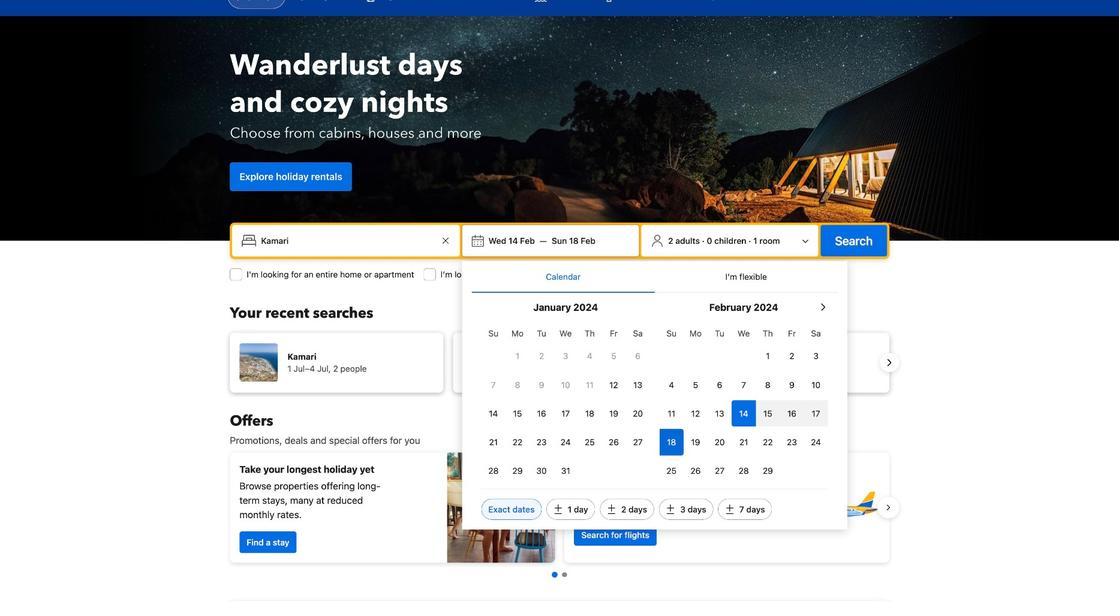 Task type: describe. For each thing, give the bounding box(es) containing it.
cell down the 7 february 2024 option
[[732, 398, 756, 427]]

19 January 2024 checkbox
[[602, 401, 626, 427]]

18 January 2024 checkbox
[[578, 401, 602, 427]]

22 January 2024 checkbox
[[505, 430, 530, 456]]

cell down the 10 february 2024 checkbox
[[804, 398, 828, 427]]

31 January 2024 checkbox
[[554, 458, 578, 485]]

cell down 9 february 2024 checkbox at bottom right
[[780, 398, 804, 427]]

5 January 2024 checkbox
[[602, 343, 626, 370]]

2 January 2024 checkbox
[[530, 343, 554, 370]]

1 January 2024 checkbox
[[505, 343, 530, 370]]

16 February 2024 checkbox
[[780, 401, 804, 427]]

7 January 2024 checkbox
[[481, 372, 505, 398]]

take your longest holiday yet image
[[447, 453, 555, 563]]

14 February 2024 checkbox
[[732, 401, 756, 427]]

14 January 2024 checkbox
[[481, 401, 505, 427]]

30 January 2024 checkbox
[[530, 458, 554, 485]]

20 January 2024 checkbox
[[626, 401, 650, 427]]

Where are you going? field
[[256, 230, 438, 252]]

cell down 8 february 2024 "checkbox"
[[756, 398, 780, 427]]

23 February 2024 checkbox
[[780, 430, 804, 456]]

29 January 2024 checkbox
[[505, 458, 530, 485]]

2 region from the top
[[220, 448, 899, 568]]

11 January 2024 checkbox
[[578, 372, 602, 398]]

22 February 2024 checkbox
[[756, 430, 780, 456]]

6 January 2024 checkbox
[[626, 343, 650, 370]]

2 February 2024 checkbox
[[780, 343, 804, 370]]

17 February 2024 checkbox
[[804, 401, 828, 427]]

11 February 2024 checkbox
[[660, 401, 684, 427]]



Task type: locate. For each thing, give the bounding box(es) containing it.
3 January 2024 checkbox
[[554, 343, 578, 370]]

24 February 2024 checkbox
[[804, 430, 828, 456]]

2 grid from the left
[[660, 322, 828, 485]]

13 February 2024 checkbox
[[708, 401, 732, 427]]

next image
[[882, 356, 897, 370]]

12 January 2024 checkbox
[[602, 372, 626, 398]]

21 January 2024 checkbox
[[481, 430, 505, 456]]

15 January 2024 checkbox
[[505, 401, 530, 427]]

24 January 2024 checkbox
[[554, 430, 578, 456]]

15 February 2024 checkbox
[[756, 401, 780, 427]]

25 February 2024 checkbox
[[660, 458, 684, 485]]

progress bar
[[552, 572, 567, 578]]

8 January 2024 checkbox
[[505, 372, 530, 398]]

0 horizontal spatial grid
[[481, 322, 650, 485]]

10 January 2024 checkbox
[[554, 372, 578, 398]]

fly away to your dream holiday image
[[796, 466, 880, 550]]

26 January 2024 checkbox
[[602, 430, 626, 456]]

7 February 2024 checkbox
[[732, 372, 756, 398]]

region
[[220, 328, 899, 398], [220, 448, 899, 568]]

5 February 2024 checkbox
[[684, 372, 708, 398]]

cell
[[732, 398, 756, 427], [756, 398, 780, 427], [780, 398, 804, 427], [804, 398, 828, 427], [660, 427, 684, 456]]

26 February 2024 checkbox
[[684, 458, 708, 485]]

21 February 2024 checkbox
[[732, 430, 756, 456]]

10 February 2024 checkbox
[[804, 372, 828, 398]]

20 February 2024 checkbox
[[708, 430, 732, 456]]

18 February 2024 checkbox
[[660, 430, 684, 456]]

1 February 2024 checkbox
[[756, 343, 780, 370]]

8 February 2024 checkbox
[[756, 372, 780, 398]]

6 February 2024 checkbox
[[708, 372, 732, 398]]

4 February 2024 checkbox
[[660, 372, 684, 398]]

3 February 2024 checkbox
[[804, 343, 828, 370]]

tab list
[[472, 261, 838, 294]]

9 February 2024 checkbox
[[780, 372, 804, 398]]

29 February 2024 checkbox
[[756, 458, 780, 485]]

25 January 2024 checkbox
[[578, 430, 602, 456]]

19 February 2024 checkbox
[[684, 430, 708, 456]]

12 February 2024 checkbox
[[684, 401, 708, 427]]

0 vertical spatial region
[[220, 328, 899, 398]]

grid
[[481, 322, 650, 485], [660, 322, 828, 485]]

1 vertical spatial region
[[220, 448, 899, 568]]

1 grid from the left
[[481, 322, 650, 485]]

27 January 2024 checkbox
[[626, 430, 650, 456]]

17 January 2024 checkbox
[[554, 401, 578, 427]]

1 horizontal spatial grid
[[660, 322, 828, 485]]

23 January 2024 checkbox
[[530, 430, 554, 456]]

1 region from the top
[[220, 328, 899, 398]]

28 January 2024 checkbox
[[481, 458, 505, 485]]

27 February 2024 checkbox
[[708, 458, 732, 485]]

9 January 2024 checkbox
[[530, 372, 554, 398]]

16 January 2024 checkbox
[[530, 401, 554, 427]]

4 January 2024 checkbox
[[578, 343, 602, 370]]

28 February 2024 checkbox
[[732, 458, 756, 485]]

cell up 25 february 2024 checkbox
[[660, 427, 684, 456]]

13 January 2024 checkbox
[[626, 372, 650, 398]]



Task type: vqa. For each thing, say whether or not it's contained in the screenshot.
STREET,
no



